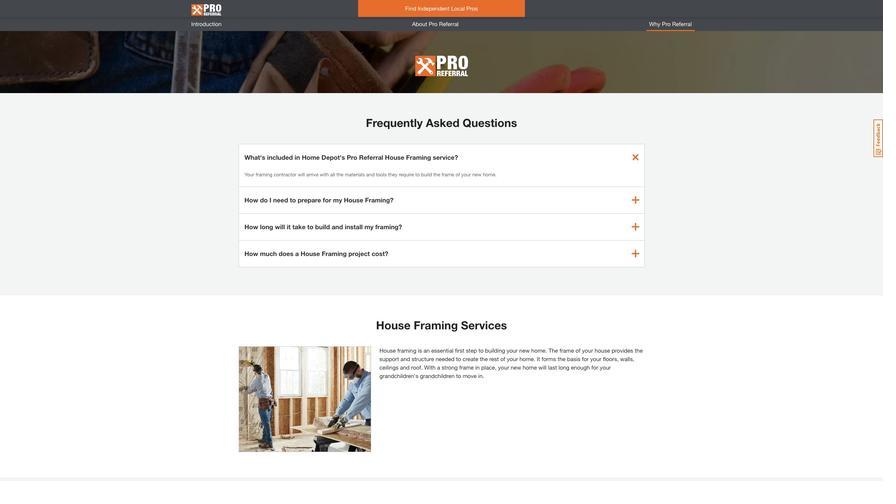 Task type: describe. For each thing, give the bounding box(es) containing it.
0 vertical spatial will
[[298, 171, 305, 177]]

introduction
[[191, 20, 222, 27]]

the right all
[[337, 171, 344, 177]]

0 horizontal spatial pro
[[347, 153, 357, 161]]

house framing is an essential first step to building your new home. the frame of your house provides the support and structure needed to create the rest of your home. it forms the basis for your floors, walls, ceilings and roof. with a strong frame in place, your new home will last long enough for your grandchildren's grandchildren to move in.
[[380, 347, 643, 379]]

carry
[[392, 23, 405, 29]]

to right "they"
[[416, 171, 420, 177]]

and up the grandchildren's
[[400, 364, 410, 371]]

framing?
[[376, 223, 402, 231]]

take
[[293, 223, 306, 231]]

about pro referral
[[412, 20, 459, 27]]

house framing services
[[376, 318, 507, 332]]

general
[[407, 23, 425, 29]]

strong
[[442, 364, 458, 371]]

the up place,
[[480, 355, 488, 362]]

basis
[[567, 355, 581, 362]]

materials
[[345, 171, 365, 177]]

framing?
[[365, 196, 394, 204]]

essential
[[432, 347, 454, 354]]

grandchildren
[[420, 372, 455, 379]]

in inside house framing is an essential first step to building your new home. the frame of your house provides the support and structure needed to create the rest of your home. it forms the basis for your floors, walls, ceilings and roof. with a strong frame in place, your new home will last long enough for your grandchildren's grandchildren to move in.
[[476, 364, 480, 371]]

services
[[461, 318, 507, 332]]

and left tools
[[366, 171, 375, 177]]

asked
[[426, 116, 460, 129]]

first
[[455, 347, 465, 354]]

0 vertical spatial a
[[295, 250, 299, 257]]

pro for about
[[429, 20, 438, 27]]

pros
[[467, 5, 478, 12]]

insurance
[[318, 12, 354, 21]]

depot's
[[322, 153, 345, 161]]

step
[[466, 347, 477, 354]]

find independent local pros
[[405, 5, 478, 12]]

local
[[451, 5, 465, 12]]

your
[[245, 171, 254, 177]]

what's included in home depot's pro referral house framing service?
[[245, 153, 458, 161]]

walls,
[[621, 355, 635, 362]]

and right 'support'
[[401, 355, 410, 362]]

0 horizontal spatial referral
[[359, 153, 383, 161]]

prepare
[[298, 196, 321, 204]]

independent
[[418, 5, 450, 12]]

to right step
[[479, 347, 484, 354]]

building
[[485, 347, 505, 354]]

0 horizontal spatial of
[[456, 171, 460, 177]]

1 vertical spatial build
[[315, 223, 330, 231]]

1 vertical spatial frame
[[560, 347, 574, 354]]

home
[[523, 364, 537, 371]]

2 vertical spatial new
[[511, 364, 521, 371]]

need
[[273, 196, 288, 204]]

with
[[424, 364, 436, 371]]

2 horizontal spatial of
[[576, 347, 581, 354]]

pro referral logo image
[[191, 1, 221, 18]]

ceilings
[[380, 364, 399, 371]]

0 vertical spatial new
[[473, 171, 482, 177]]

grandchildren's
[[380, 372, 419, 379]]

and left install at the top left of the page
[[332, 223, 343, 231]]

last
[[548, 364, 557, 371]]

long inside house framing is an essential first step to building your new home. the frame of your house provides the support and structure needed to create the rest of your home. it forms the basis for your floors, walls, ceilings and roof. with a strong frame in place, your new home will last long enough for your grandchildren's grandchildren to move in.
[[559, 364, 570, 371]]

much
[[260, 250, 277, 257]]

0 vertical spatial in
[[295, 153, 300, 161]]

needed
[[436, 355, 455, 362]]

to right need at left
[[290, 196, 296, 204]]

questions
[[463, 116, 517, 129]]

0 vertical spatial framing
[[406, 153, 431, 161]]

floors,
[[603, 355, 619, 362]]

home
[[302, 153, 320, 161]]

1 vertical spatial framing
[[322, 250, 347, 257]]

do
[[260, 196, 268, 204]]

rest
[[490, 355, 499, 362]]

the right provides
[[635, 347, 643, 354]]

liability
[[427, 23, 444, 29]]

pro for why
[[662, 20, 671, 27]]

find
[[405, 5, 416, 12]]

referral for why pro referral
[[673, 20, 692, 27]]

it
[[287, 223, 291, 231]]

does
[[279, 250, 294, 257]]

pro
[[346, 23, 354, 29]]

2 vertical spatial for
[[592, 364, 599, 371]]

i
[[270, 196, 272, 204]]

the
[[549, 347, 558, 354]]

house
[[595, 347, 610, 354]]

1 vertical spatial for
[[582, 355, 589, 362]]

how do i need to prepare for my house framing?
[[245, 196, 394, 204]]

place,
[[482, 364, 497, 371]]

find independent local pros button
[[358, 0, 525, 17]]

framing for is
[[398, 347, 417, 354]]

they
[[388, 171, 398, 177]]

in.
[[478, 372, 484, 379]]

we
[[318, 23, 326, 29]]

frequently asked questions
[[366, 116, 517, 129]]

0 vertical spatial home.
[[483, 171, 497, 177]]

tools
[[376, 171, 387, 177]]

how for how much does a house framing project cost?
[[245, 250, 258, 257]]

0 vertical spatial my
[[333, 196, 342, 204]]

requirements
[[356, 12, 408, 21]]

2 vertical spatial of
[[501, 355, 506, 362]]



Task type: locate. For each thing, give the bounding box(es) containing it.
1 horizontal spatial require
[[399, 171, 414, 177]]

long right last
[[559, 364, 570, 371]]

0 vertical spatial for
[[323, 196, 331, 204]]

framing
[[406, 153, 431, 161], [322, 250, 347, 257], [414, 318, 458, 332]]

long
[[260, 223, 273, 231], [559, 364, 570, 371]]

insurance.
[[446, 23, 472, 29]]

frame down service?
[[442, 171, 455, 177]]

1 horizontal spatial referral
[[439, 20, 459, 27]]

0 horizontal spatial build
[[315, 223, 330, 231]]

provides
[[612, 347, 634, 354]]

1 vertical spatial will
[[275, 223, 285, 231]]

referral for about pro referral
[[439, 20, 459, 27]]

1 horizontal spatial of
[[501, 355, 506, 362]]

2 horizontal spatial for
[[592, 364, 599, 371]]

0 vertical spatial require
[[327, 23, 345, 29]]

create
[[463, 355, 479, 362]]

1 horizontal spatial will
[[298, 171, 305, 177]]

contractor
[[274, 171, 297, 177]]

an
[[424, 347, 430, 354]]

will left arrive
[[298, 171, 305, 177]]

1 vertical spatial home.
[[532, 347, 547, 354]]

how
[[245, 196, 258, 204], [245, 223, 258, 231], [245, 250, 258, 257]]

feedback link image
[[874, 119, 884, 157]]

require
[[327, 23, 345, 29], [399, 171, 414, 177]]

require inside insurance requirements we require pro businesses to carry general liability insurance.
[[327, 23, 345, 29]]

framing for contractor
[[256, 171, 273, 177]]

my right install at the top left of the page
[[365, 223, 374, 231]]

0 horizontal spatial require
[[327, 23, 345, 29]]

in left home
[[295, 153, 300, 161]]

pro right about
[[429, 20, 438, 27]]

2 vertical spatial home.
[[520, 355, 536, 362]]

with
[[320, 171, 329, 177]]

2 horizontal spatial pro
[[662, 20, 671, 27]]

to
[[386, 23, 391, 29], [416, 171, 420, 177], [290, 196, 296, 204], [307, 223, 314, 231], [479, 347, 484, 354], [456, 355, 461, 362], [456, 372, 461, 379]]

referral right why
[[673, 20, 692, 27]]

it
[[537, 355, 540, 362]]

how much does a house framing project cost?
[[245, 250, 389, 257]]

long left 'it'
[[260, 223, 273, 231]]

1 vertical spatial a
[[437, 364, 440, 371]]

is
[[418, 347, 422, 354]]

a right does
[[295, 250, 299, 257]]

will down it
[[539, 364, 547, 371]]

1 vertical spatial long
[[559, 364, 570, 371]]

framing right the your
[[256, 171, 273, 177]]

1 horizontal spatial build
[[421, 171, 432, 177]]

require right "they"
[[399, 171, 414, 177]]

home.
[[483, 171, 497, 177], [532, 347, 547, 354], [520, 355, 536, 362]]

for right prepare
[[323, 196, 331, 204]]

1 horizontal spatial pro
[[429, 20, 438, 27]]

for
[[323, 196, 331, 204], [582, 355, 589, 362], [592, 364, 599, 371]]

build right take
[[315, 223, 330, 231]]

of
[[456, 171, 460, 177], [576, 347, 581, 354], [501, 355, 506, 362]]

build
[[421, 171, 432, 177], [315, 223, 330, 231]]

1 horizontal spatial frame
[[460, 364, 474, 371]]

project
[[349, 250, 370, 257]]

your
[[462, 171, 471, 177], [507, 347, 518, 354], [582, 347, 593, 354], [507, 355, 518, 362], [591, 355, 602, 362], [498, 364, 509, 371], [600, 364, 611, 371]]

for up enough
[[582, 355, 589, 362]]

the down "the" on the right of page
[[558, 355, 566, 362]]

my down all
[[333, 196, 342, 204]]

arrive
[[306, 171, 319, 177]]

1 vertical spatial new
[[520, 347, 530, 354]]

structure
[[412, 355, 434, 362]]

1 horizontal spatial long
[[559, 364, 570, 371]]

in
[[295, 153, 300, 161], [476, 364, 480, 371]]

1 horizontal spatial my
[[365, 223, 374, 231]]

cost?
[[372, 250, 389, 257]]

2 vertical spatial how
[[245, 250, 258, 257]]

a inside house framing is an essential first step to building your new home. the frame of your house provides the support and structure needed to create the rest of your home. it forms the basis for your floors, walls, ceilings and roof. with a strong frame in place, your new home will last long enough for your grandchildren's grandchildren to move in.
[[437, 364, 440, 371]]

2 horizontal spatial will
[[539, 364, 547, 371]]

2 vertical spatial framing
[[414, 318, 458, 332]]

the down service?
[[434, 171, 441, 177]]

enough
[[571, 364, 590, 371]]

referral down find independent local pros button
[[439, 20, 459, 27]]

of right rest
[[501, 355, 506, 362]]

1 vertical spatial in
[[476, 364, 480, 371]]

pro right why
[[662, 20, 671, 27]]

0 vertical spatial how
[[245, 196, 258, 204]]

support
[[380, 355, 399, 362]]

to inside insurance requirements we require pro businesses to carry general liability insurance.
[[386, 23, 391, 29]]

frequently
[[366, 116, 423, 129]]

3 how from the top
[[245, 250, 258, 257]]

framing left service?
[[406, 153, 431, 161]]

forms
[[542, 355, 556, 362]]

0 vertical spatial frame
[[442, 171, 455, 177]]

referral
[[439, 20, 459, 27], [673, 20, 692, 27], [359, 153, 383, 161]]

1 vertical spatial framing
[[398, 347, 417, 354]]

in up the in.
[[476, 364, 480, 371]]

1 how from the top
[[245, 196, 258, 204]]

of down service?
[[456, 171, 460, 177]]

0 vertical spatial build
[[421, 171, 432, 177]]

a
[[295, 250, 299, 257], [437, 364, 440, 371]]

install
[[345, 223, 363, 231]]

framing inside house framing is an essential first step to building your new home. the frame of your house provides the support and structure needed to create the rest of your home. it forms the basis for your floors, walls, ceilings and roof. with a strong frame in place, your new home will last long enough for your grandchildren's grandchildren to move in.
[[398, 347, 417, 354]]

framing left is
[[398, 347, 417, 354]]

to right take
[[307, 223, 314, 231]]

framing left project
[[322, 250, 347, 257]]

require down insurance
[[327, 23, 345, 29]]

to left move
[[456, 372, 461, 379]]

build right "they"
[[421, 171, 432, 177]]

0 vertical spatial long
[[260, 223, 273, 231]]

insurance requirements we require pro businesses to carry general liability insurance.
[[318, 12, 472, 29]]

pro
[[429, 20, 438, 27], [662, 20, 671, 27], [347, 153, 357, 161]]

2 horizontal spatial frame
[[560, 347, 574, 354]]

of up the basis
[[576, 347, 581, 354]]

why pro referral
[[650, 20, 692, 27]]

why
[[650, 20, 661, 27]]

0 horizontal spatial for
[[323, 196, 331, 204]]

for right enough
[[592, 364, 599, 371]]

how long will it take to build and install my framing?
[[245, 223, 402, 231]]

2 how from the top
[[245, 223, 258, 231]]

all
[[330, 171, 335, 177]]

0 horizontal spatial frame
[[442, 171, 455, 177]]

move
[[463, 372, 477, 379]]

roof.
[[411, 364, 423, 371]]

0 horizontal spatial a
[[295, 250, 299, 257]]

will left 'it'
[[275, 223, 285, 231]]

0 horizontal spatial in
[[295, 153, 300, 161]]

service?
[[433, 153, 458, 161]]

new
[[473, 171, 482, 177], [520, 347, 530, 354], [511, 364, 521, 371]]

house inside house framing is an essential first step to building your new home. the frame of your house provides the support and structure needed to create the rest of your home. it forms the basis for your floors, walls, ceilings and roof. with a strong frame in place, your new home will last long enough for your grandchildren's grandchildren to move in.
[[380, 347, 396, 354]]

2 vertical spatial will
[[539, 364, 547, 371]]

0 horizontal spatial framing
[[256, 171, 273, 177]]

frame up the basis
[[560, 347, 574, 354]]

pro up materials
[[347, 153, 357, 161]]

to left carry
[[386, 23, 391, 29]]

about
[[412, 20, 427, 27]]

frame up move
[[460, 364, 474, 371]]

0 vertical spatial framing
[[256, 171, 273, 177]]

1 horizontal spatial in
[[476, 364, 480, 371]]

1 horizontal spatial framing
[[398, 347, 417, 354]]

house
[[385, 153, 405, 161], [344, 196, 363, 204], [301, 250, 320, 257], [376, 318, 411, 332], [380, 347, 396, 354]]

businesses
[[356, 23, 384, 29]]

0 horizontal spatial will
[[275, 223, 285, 231]]

1 vertical spatial require
[[399, 171, 414, 177]]

referral up your framing contractor will arrive with all the materials and tools they require to build the frame of your new home. on the top
[[359, 153, 383, 161]]

what's
[[245, 153, 265, 161]]

included
[[267, 153, 293, 161]]

0 horizontal spatial my
[[333, 196, 342, 204]]

and
[[366, 171, 375, 177], [332, 223, 343, 231], [401, 355, 410, 362], [400, 364, 410, 371]]

the
[[337, 171, 344, 177], [434, 171, 441, 177], [635, 347, 643, 354], [480, 355, 488, 362], [558, 355, 566, 362]]

framing up essential
[[414, 318, 458, 332]]

1 vertical spatial how
[[245, 223, 258, 231]]

frame
[[442, 171, 455, 177], [560, 347, 574, 354], [460, 364, 474, 371]]

1 horizontal spatial for
[[582, 355, 589, 362]]

1 vertical spatial my
[[365, 223, 374, 231]]

2 horizontal spatial referral
[[673, 20, 692, 27]]

a up grandchildren
[[437, 364, 440, 371]]

my
[[333, 196, 342, 204], [365, 223, 374, 231]]

1 horizontal spatial a
[[437, 364, 440, 371]]

will inside house framing is an essential first step to building your new home. the frame of your house provides the support and structure needed to create the rest of your home. it forms the basis for your floors, walls, ceilings and roof. with a strong frame in place, your new home will last long enough for your grandchildren's grandchildren to move in.
[[539, 364, 547, 371]]

2 vertical spatial frame
[[460, 364, 474, 371]]

framing
[[256, 171, 273, 177], [398, 347, 417, 354]]

0 horizontal spatial long
[[260, 223, 273, 231]]

how for how long will it take to build and install my framing?
[[245, 223, 258, 231]]

1 vertical spatial of
[[576, 347, 581, 354]]

to down first
[[456, 355, 461, 362]]

how for how do i need to prepare for my house framing?
[[245, 196, 258, 204]]

0 vertical spatial of
[[456, 171, 460, 177]]

your framing contractor will arrive with all the materials and tools they require to build the frame of your new home.
[[245, 171, 497, 177]]



Task type: vqa. For each thing, say whether or not it's contained in the screenshot.
the bottommost product details
no



